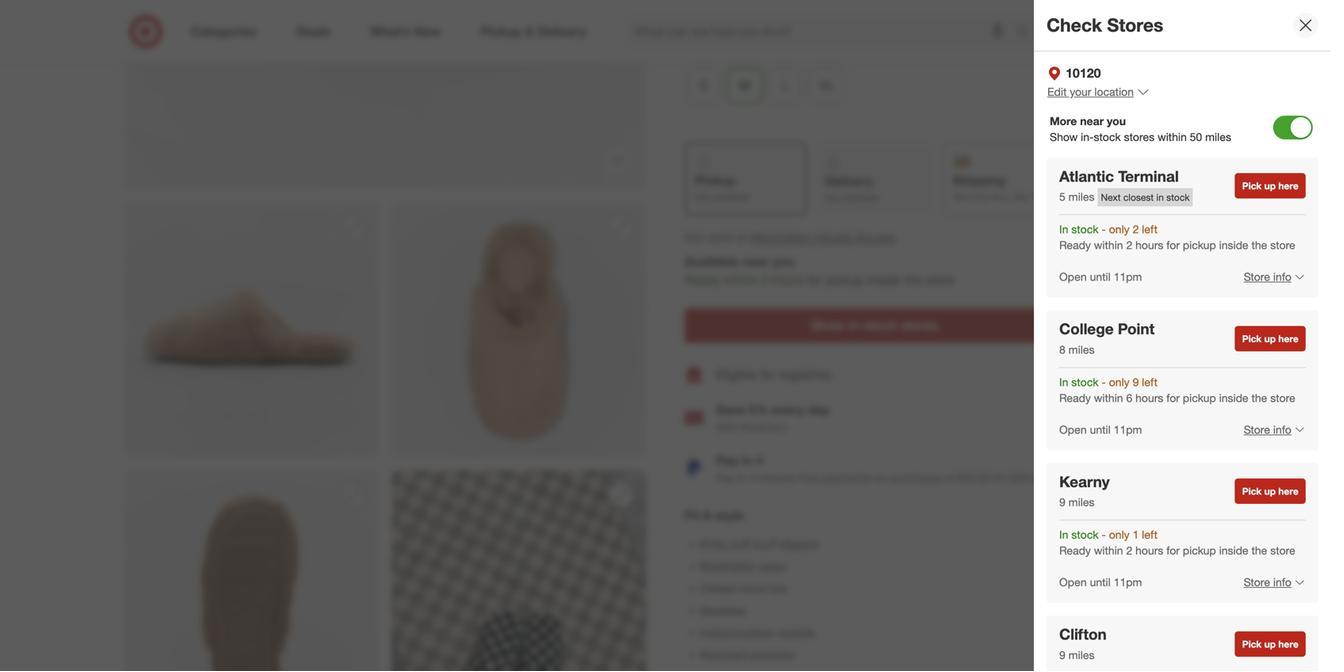 Task type: vqa. For each thing, say whether or not it's contained in the screenshot.
item
yes



Task type: describe. For each thing, give the bounding box(es) containing it.
pick up here button for college point
[[1235, 326, 1306, 351]]

fit & style
[[685, 508, 744, 523]]

- for kearny
[[1102, 528, 1106, 542]]

open until 11pm for point
[[1059, 423, 1142, 436]]

left for atlantic terminal
[[1142, 222, 1158, 236]]

miles inside college point 8 miles
[[1069, 343, 1095, 356]]

you for available near you
[[773, 254, 795, 270]]

ready inside available near you ready within 2 hours for pickup inside the store
[[685, 272, 721, 288]]

in for college
[[1059, 375, 1068, 389]]

edit your location
[[1048, 85, 1134, 99]]

women's emily puff scuff slippers - stars above™, 4 of 12 image
[[124, 470, 379, 671]]

miles inside atlantic terminal 5 miles next closest in stock
[[1069, 190, 1095, 204]]

round
[[739, 582, 768, 595]]

pay in 4 pay in 4 interest-free payments on purchases of $30.00-$1,500.00
[[716, 453, 1043, 485]]

shipping
[[953, 173, 1006, 188]]

interest-
[[759, 471, 800, 485]]

available for delivery
[[843, 192, 879, 204]]

store for college point
[[1271, 391, 1296, 405]]

payments
[[822, 471, 871, 485]]

0 horizontal spatial 4
[[749, 471, 756, 485]]

in for atlantic
[[1059, 222, 1068, 236]]

9 for kearny
[[1059, 495, 1066, 509]]

only for college
[[1109, 375, 1130, 389]]

atlantic terminal 5 miles next closest in stock
[[1059, 167, 1190, 204]]

get
[[953, 191, 968, 203]]

store for atlantic terminal
[[1244, 270, 1270, 284]]

search
[[1009, 25, 1047, 41]]

up for kearny
[[1264, 485, 1276, 497]]

your
[[1070, 85, 1091, 99]]

store for kearny
[[1244, 575, 1270, 589]]

the for college point
[[1252, 391, 1267, 405]]

at
[[736, 230, 747, 245]]

polyester
[[750, 648, 795, 662]]

1
[[1133, 528, 1139, 542]]

edit
[[1048, 85, 1067, 99]]

delivery not available
[[825, 174, 879, 204]]

0 horizontal spatial size
[[685, 42, 708, 57]]

info for kearny
[[1273, 575, 1292, 589]]

size m size chart
[[685, 42, 783, 57]]

herald
[[814, 230, 852, 245]]

manhattan herald square button
[[750, 228, 896, 247]]

open until 11pm for 9
[[1059, 575, 1142, 589]]

stores inside the show in-stock stores button
[[901, 318, 939, 333]]

stock inside in stock - only 1 left ready within 2 hours for pickup inside the store
[[1072, 528, 1099, 542]]

clifton
[[1059, 625, 1107, 643]]

open for college
[[1059, 423, 1087, 436]]

available for pickup
[[713, 191, 750, 203]]

pick for atlantic terminal
[[1242, 180, 1262, 192]]

open for kearny
[[1059, 575, 1087, 589]]

2 inside available near you ready within 2 hours for pickup inside the store
[[761, 272, 768, 288]]

m inside m link
[[739, 78, 751, 93]]

emily
[[700, 537, 727, 551]]

kearny
[[1059, 472, 1110, 491]]

dec
[[1013, 191, 1030, 203]]

more near you show in-stock stores within 50 miles
[[1050, 114, 1231, 144]]

emily puff scuff slippers
[[700, 537, 819, 551]]

not for pickup
[[695, 191, 710, 203]]

store info button for college point
[[1234, 412, 1306, 447]]

pickup
[[695, 173, 736, 188]]

inside for kearny
[[1219, 544, 1249, 557]]

the for atlantic terminal
[[1252, 238, 1267, 252]]

stock inside in stock - only 9 left ready within 6 hours for pickup inside the store
[[1072, 375, 1099, 389]]

pick up here button for atlantic terminal
[[1235, 173, 1306, 199]]

left for kearny
[[1142, 528, 1158, 542]]

day
[[808, 402, 829, 418]]

11pm for college
[[1114, 423, 1142, 436]]

up for atlantic terminal
[[1264, 180, 1276, 192]]

stock inside in stock - only 2 left ready within 2 hours for pickup inside the store
[[1072, 222, 1099, 236]]

pick up here button for kearny
[[1235, 479, 1306, 504]]

on
[[874, 471, 887, 485]]

red image
[[1017, 0, 1050, 30]]

with
[[716, 420, 738, 434]]

9 inside in stock - only 9 left ready within 6 hours for pickup inside the store
[[1133, 375, 1139, 389]]

next
[[1101, 191, 1121, 203]]

outsole
[[779, 626, 815, 640]]

only for atlantic
[[1109, 222, 1130, 236]]

within inside available near you ready within 2 hours for pickup inside the store
[[724, 272, 758, 288]]

toe
[[771, 582, 787, 595]]

left for college point
[[1142, 375, 1158, 389]]

up for clifton
[[1264, 638, 1276, 650]]

here for college point
[[1279, 333, 1299, 345]]

1 vertical spatial in
[[742, 453, 753, 468]]

0 vertical spatial 4
[[756, 453, 763, 468]]

chart
[[757, 43, 783, 57]]

pick up here button for clifton
[[1235, 631, 1306, 657]]

up for college point
[[1264, 333, 1276, 345]]

you for more near you
[[1107, 114, 1126, 128]]

11pm for kearny
[[1114, 575, 1142, 589]]

save
[[716, 402, 745, 418]]

black check image
[[728, 0, 761, 30]]

for for kearny
[[1167, 544, 1180, 557]]

upper
[[758, 559, 787, 573]]

in for kearny
[[1059, 528, 1068, 542]]

point
[[1118, 320, 1155, 338]]

until for terminal
[[1090, 270, 1111, 284]]

10120
[[1066, 65, 1101, 81]]

atlantic
[[1059, 167, 1114, 185]]

8
[[1059, 343, 1066, 356]]

10
[[1033, 191, 1043, 203]]

$30.00-
[[957, 471, 995, 485]]

fit
[[685, 508, 700, 523]]

scuff
[[752, 537, 777, 551]]

sun,
[[991, 191, 1010, 203]]

pickup for atlantic terminal
[[1183, 238, 1216, 252]]

miles inside kearny 9 miles
[[1069, 495, 1095, 509]]

in- inside button
[[848, 318, 864, 333]]

available
[[685, 254, 739, 270]]

9 for clifton
[[1059, 648, 1066, 662]]

manhattan
[[750, 230, 811, 245]]

store info for kearny
[[1244, 575, 1292, 589]]

puff
[[730, 537, 749, 551]]

closed round toe
[[700, 582, 787, 595]]

5
[[1059, 190, 1066, 204]]

show inside button
[[811, 318, 845, 333]]

the inside available near you ready within 2 hours for pickup inside the store
[[904, 272, 922, 288]]

more
[[1050, 114, 1077, 128]]

info for college point
[[1273, 423, 1292, 436]]

tan checker image
[[1099, 0, 1132, 30]]

info for atlantic terminal
[[1273, 270, 1292, 284]]

until for 9
[[1090, 575, 1111, 589]]

light blue image
[[934, 0, 968, 30]]

add
[[1162, 369, 1179, 381]]

available near you ready within 2 hours for pickup inside the store
[[685, 254, 954, 288]]

by
[[979, 191, 989, 203]]

save 5% every day with redcard
[[716, 402, 829, 434]]

stock inside atlantic terminal 5 miles next closest in stock
[[1167, 191, 1190, 203]]

inside inside available near you ready within 2 hours for pickup inside the store
[[867, 272, 901, 288]]

check stores
[[1047, 14, 1164, 36]]

$1,500.00
[[995, 471, 1043, 485]]

not for delivery
[[825, 192, 840, 204]]

kearny 9 miles
[[1059, 472, 1110, 509]]

for for college point
[[1167, 391, 1180, 405]]

search button
[[1009, 14, 1047, 52]]

slippers
[[780, 537, 819, 551]]



Task type: locate. For each thing, give the bounding box(es) containing it.
2 vertical spatial until
[[1090, 575, 1111, 589]]

l
[[783, 78, 790, 93]]

3 up from the top
[[1264, 485, 1276, 497]]

0 vertical spatial store info button
[[1234, 260, 1306, 294]]

9 left 'add'
[[1133, 375, 1139, 389]]

1 vertical spatial 4
[[749, 471, 756, 485]]

ready down kearny 9 miles
[[1059, 544, 1091, 557]]

0 vertical spatial 9
[[1133, 375, 1139, 389]]

11pm down 6
[[1114, 423, 1142, 436]]

1 only from the top
[[1109, 222, 1130, 236]]

women's emily puff scuff slippers - stars above™, 1 of 12 image
[[124, 0, 647, 189]]

4
[[756, 453, 763, 468], [749, 471, 756, 485]]

inside for college point
[[1219, 391, 1249, 405]]

3 11pm from the top
[[1114, 575, 1142, 589]]

1 until from the top
[[1090, 270, 1111, 284]]

within left 50
[[1158, 130, 1187, 144]]

1 horizontal spatial near
[[1080, 114, 1104, 128]]

closed
[[700, 582, 736, 595]]

1 vertical spatial store info button
[[1234, 412, 1306, 447]]

store info for atlantic terminal
[[1244, 270, 1292, 284]]

open up college on the right of page
[[1059, 270, 1087, 284]]

2 vertical spatial store info button
[[1234, 565, 1306, 600]]

0 vertical spatial open
[[1059, 270, 1087, 284]]

left down the closest
[[1142, 222, 1158, 236]]

hours
[[1136, 238, 1164, 252], [772, 272, 804, 288], [1136, 391, 1164, 405], [1136, 544, 1164, 557]]

open until 11pm down 6
[[1059, 423, 1142, 436]]

size
[[685, 42, 708, 57], [733, 43, 754, 57]]

1 horizontal spatial show
[[1050, 130, 1078, 144]]

- for atlantic
[[1102, 222, 1106, 236]]

9 inside kearny 9 miles
[[1059, 495, 1066, 509]]

store inside available near you ready within 2 hours for pickup inside the store
[[926, 272, 954, 288]]

store inside in stock - only 1 left ready within 2 hours for pickup inside the store
[[1271, 544, 1296, 557]]

3 until from the top
[[1090, 575, 1111, 589]]

open for atlantic
[[1059, 270, 1087, 284]]

for inside in stock - only 1 left ready within 2 hours for pickup inside the store
[[1167, 544, 1180, 557]]

s link
[[686, 68, 721, 103]]

2 up from the top
[[1264, 333, 1276, 345]]

women's emily puff scuff slippers - stars above™, 3 of 12 image
[[391, 202, 647, 457]]

for inside in stock - only 9 left ready within 6 hours for pickup inside the store
[[1167, 391, 1180, 405]]

1 up from the top
[[1264, 180, 1276, 192]]

0 vertical spatial open until 11pm
[[1059, 270, 1142, 284]]

not inside delivery not available
[[825, 192, 840, 204]]

pick for clifton
[[1242, 638, 1262, 650]]

1 vertical spatial in-
[[848, 318, 864, 333]]

1 horizontal spatial size
[[733, 43, 754, 57]]

1 horizontal spatial available
[[843, 192, 879, 204]]

the inside in stock - only 2 left ready within 2 hours for pickup inside the store
[[1252, 238, 1267, 252]]

you down location in the right of the page
[[1107, 114, 1126, 128]]

stores inside more near you show in-stock stores within 50 miles
[[1124, 130, 1155, 144]]

in right the closest
[[1157, 191, 1164, 203]]

2 vertical spatial in
[[738, 471, 746, 485]]

0 vertical spatial in
[[1059, 222, 1068, 236]]

within inside in stock - only 1 left ready within 2 hours for pickup inside the store
[[1094, 544, 1123, 557]]

in down 5 on the top
[[1059, 222, 1068, 236]]

within down 'available'
[[724, 272, 758, 288]]

- down college point 8 miles
[[1102, 375, 1106, 389]]

2 left from the top
[[1142, 375, 1158, 389]]

1 vertical spatial 11pm
[[1114, 423, 1142, 436]]

4 up interest-
[[756, 453, 763, 468]]

2 11pm from the top
[[1114, 423, 1142, 436]]

2 pick up here from the top
[[1242, 333, 1299, 345]]

1 vertical spatial store info
[[1244, 423, 1292, 436]]

pickup inside available near you ready within 2 hours for pickup inside the store
[[826, 272, 864, 288]]

miles down the clifton
[[1069, 648, 1095, 662]]

within inside in stock - only 2 left ready within 2 hours for pickup inside the store
[[1094, 238, 1123, 252]]

open until 11pm up the clifton
[[1059, 575, 1142, 589]]

not inside the 'pickup not available'
[[695, 191, 710, 203]]

3 - from the top
[[1102, 528, 1106, 542]]

until up the clifton
[[1090, 575, 1111, 589]]

3 info from the top
[[1273, 575, 1292, 589]]

square
[[855, 230, 896, 245]]

2 vertical spatial only
[[1109, 528, 1130, 542]]

left inside in stock - only 1 left ready within 2 hours for pickup inside the store
[[1142, 528, 1158, 542]]

m
[[715, 42, 726, 57], [739, 78, 751, 93]]

only for kearny
[[1109, 528, 1130, 542]]

hours inside in stock - only 2 left ready within 2 hours for pickup inside the store
[[1136, 238, 1164, 252]]

until up the kearny
[[1090, 423, 1111, 436]]

ready down 5 on the top
[[1059, 238, 1091, 252]]

until up college on the right of page
[[1090, 270, 1111, 284]]

show
[[1050, 130, 1078, 144], [811, 318, 845, 333]]

near inside more near you show in-stock stores within 50 miles
[[1080, 114, 1104, 128]]

1 open until 11pm from the top
[[1059, 270, 1142, 284]]

9
[[1133, 375, 1139, 389], [1059, 495, 1066, 509], [1059, 648, 1066, 662]]

hours for atlantic terminal
[[1136, 238, 1164, 252]]

until
[[1090, 270, 1111, 284], [1090, 423, 1111, 436], [1090, 575, 1111, 589]]

2 open until 11pm from the top
[[1059, 423, 1142, 436]]

3 store from the top
[[1244, 575, 1270, 589]]

you inside available near you ready within 2 hours for pickup inside the store
[[773, 254, 795, 270]]

pay up the 'style'
[[716, 471, 735, 485]]

left left 'add'
[[1142, 375, 1158, 389]]

miles down the kearny
[[1069, 495, 1095, 509]]

pick up here
[[1242, 180, 1299, 192], [1242, 333, 1299, 345], [1242, 485, 1299, 497], [1242, 638, 1299, 650]]

shipping get it by sun, dec 10
[[953, 173, 1043, 203]]

4 left interest-
[[749, 471, 756, 485]]

open until 11pm for terminal
[[1059, 270, 1142, 284]]

2 until from the top
[[1090, 423, 1111, 436]]

check
[[1047, 14, 1102, 36]]

2 info from the top
[[1273, 423, 1292, 436]]

&
[[703, 508, 712, 523]]

show in-stock stores
[[811, 318, 939, 333]]

- inside in stock - only 2 left ready within 2 hours for pickup inside the store
[[1102, 222, 1106, 236]]

only down next
[[1109, 222, 1130, 236]]

1 open from the top
[[1059, 270, 1087, 284]]

within left 6
[[1094, 391, 1123, 405]]

ready for college point
[[1059, 391, 1091, 405]]

0 vertical spatial m
[[715, 42, 726, 57]]

1 horizontal spatial m
[[739, 78, 751, 93]]

11pm down 1
[[1114, 575, 1142, 589]]

not down pickup
[[695, 191, 710, 203]]

3 pick up here from the top
[[1242, 485, 1299, 497]]

9 inside clifton 9 miles
[[1059, 648, 1066, 662]]

hours right 6
[[1136, 391, 1164, 405]]

within for college point
[[1094, 391, 1123, 405]]

1 store info button from the top
[[1234, 260, 1306, 294]]

2 inside in stock - only 1 left ready within 2 hours for pickup inside the store
[[1126, 544, 1133, 557]]

purchases
[[890, 471, 942, 485]]

0 horizontal spatial in-
[[848, 318, 864, 333]]

1 vertical spatial until
[[1090, 423, 1111, 436]]

2 pick from the top
[[1242, 333, 1262, 345]]

recycled
[[700, 648, 747, 662]]

pickup not available
[[695, 173, 750, 203]]

show up registries on the bottom of page
[[811, 318, 845, 333]]

2 vertical spatial open until 11pm
[[1059, 575, 1142, 589]]

open up the clifton
[[1059, 575, 1087, 589]]

pickup inside in stock - only 1 left ready within 2 hours for pickup inside the store
[[1183, 544, 1216, 557]]

0 vertical spatial until
[[1090, 270, 1111, 284]]

4 pick up here from the top
[[1242, 638, 1299, 650]]

size left chart
[[733, 43, 754, 57]]

3 only from the top
[[1109, 528, 1130, 542]]

only left 1
[[1109, 528, 1130, 542]]

ready for atlantic terminal
[[1059, 238, 1091, 252]]

check stores dialog
[[1034, 0, 1331, 671]]

in inside in stock - only 2 left ready within 2 hours for pickup inside the store
[[1059, 222, 1068, 236]]

9 down the clifton
[[1059, 648, 1066, 662]]

left inside in stock - only 9 left ready within 6 hours for pickup inside the store
[[1142, 375, 1158, 389]]

1 info from the top
[[1273, 270, 1292, 284]]

store inside in stock - only 9 left ready within 6 hours for pickup inside the store
[[1271, 391, 1296, 405]]

2 open from the top
[[1059, 423, 1087, 436]]

you down manhattan
[[773, 254, 795, 270]]

- for college
[[1102, 375, 1106, 389]]

add item
[[1162, 369, 1200, 381]]

inside
[[1219, 238, 1249, 252], [867, 272, 901, 288], [1219, 391, 1249, 405], [1219, 544, 1249, 557]]

closest
[[1123, 191, 1154, 203]]

2 store info button from the top
[[1234, 412, 1306, 447]]

2 vertical spatial store info
[[1244, 575, 1292, 589]]

1 in from the top
[[1059, 222, 1068, 236]]

0 vertical spatial stores
[[1124, 130, 1155, 144]]

9 down the kearny
[[1059, 495, 1066, 509]]

1 vertical spatial open until 11pm
[[1059, 423, 1142, 436]]

1 horizontal spatial stores
[[1124, 130, 1155, 144]]

4 pick from the top
[[1242, 638, 1262, 650]]

only inside in stock - only 1 left ready within 2 hours for pickup inside the store
[[1109, 528, 1130, 542]]

1 vertical spatial near
[[742, 254, 769, 270]]

2 vertical spatial store
[[1244, 575, 1270, 589]]

3 open until 11pm from the top
[[1059, 575, 1142, 589]]

not down delivery
[[825, 192, 840, 204]]

11pm up point
[[1114, 270, 1142, 284]]

0 vertical spatial -
[[1102, 222, 1106, 236]]

m left size chart button
[[715, 42, 726, 57]]

ready down 'available'
[[685, 272, 721, 288]]

2 vertical spatial open
[[1059, 575, 1087, 589]]

1 vertical spatial you
[[773, 254, 795, 270]]

within down next
[[1094, 238, 1123, 252]]

1 vertical spatial show
[[811, 318, 845, 333]]

0 horizontal spatial you
[[773, 254, 795, 270]]

in down 8
[[1059, 375, 1068, 389]]

of
[[945, 471, 954, 485]]

in down kearny 9 miles
[[1059, 528, 1068, 542]]

breathable upper
[[700, 559, 787, 573]]

group
[[683, 41, 1208, 110]]

1 store from the top
[[1244, 270, 1270, 284]]

photo from molly, 5 of 12 image
[[391, 470, 647, 671]]

-
[[1102, 222, 1106, 236], [1102, 375, 1106, 389], [1102, 528, 1106, 542]]

within down kearny 9 miles
[[1094, 544, 1123, 557]]

store info button
[[1234, 260, 1306, 294], [1234, 412, 1306, 447], [1234, 565, 1306, 600]]

inside inside in stock - only 2 left ready within 2 hours for pickup inside the store
[[1219, 238, 1249, 252]]

11pm
[[1114, 270, 1142, 284], [1114, 423, 1142, 436], [1114, 575, 1142, 589]]

6
[[1126, 391, 1133, 405]]

1 here from the top
[[1279, 180, 1299, 192]]

item
[[1182, 369, 1200, 381]]

ready
[[1059, 238, 1091, 252], [685, 272, 721, 288], [1059, 391, 1091, 405], [1059, 544, 1091, 557]]

only up 6
[[1109, 375, 1130, 389]]

within
[[1158, 130, 1187, 144], [1094, 238, 1123, 252], [724, 272, 758, 288], [1094, 391, 1123, 405], [1094, 544, 1123, 557]]

add item button
[[1141, 362, 1208, 387]]

not left 'sold'
[[685, 230, 705, 245]]

hours inside in stock - only 1 left ready within 2 hours for pickup inside the store
[[1136, 544, 1164, 557]]

1 vertical spatial info
[[1273, 423, 1292, 436]]

left
[[1142, 222, 1158, 236], [1142, 375, 1158, 389], [1142, 528, 1158, 542]]

hours down 1
[[1136, 544, 1164, 557]]

3 open from the top
[[1059, 575, 1087, 589]]

pick up here for kearny
[[1242, 485, 1299, 497]]

near for within
[[742, 254, 769, 270]]

near down the at at the top right of page
[[742, 254, 769, 270]]

0 horizontal spatial m
[[715, 42, 726, 57]]

green image
[[852, 0, 885, 30]]

store for college point
[[1244, 423, 1270, 436]]

xl link
[[810, 68, 845, 103]]

hours inside in stock - only 9 left ready within 6 hours for pickup inside the store
[[1136, 391, 1164, 405]]

2 store from the top
[[1244, 423, 1270, 436]]

show down more on the top of the page
[[1050, 130, 1078, 144]]

pickup for college point
[[1183, 391, 1216, 405]]

ready down 8
[[1059, 391, 1091, 405]]

info
[[1273, 270, 1292, 284], [1273, 423, 1292, 436], [1273, 575, 1292, 589]]

you inside more near you show in-stock stores within 50 miles
[[1107, 114, 1126, 128]]

miles right 8
[[1069, 343, 1095, 356]]

in inside in stock - only 9 left ready within 6 hours for pickup inside the store
[[1059, 375, 1068, 389]]

1 vertical spatial pay
[[716, 471, 735, 485]]

the for kearny
[[1252, 544, 1267, 557]]

0 vertical spatial show
[[1050, 130, 1078, 144]]

What can we help you find? suggestions appear below search field
[[625, 14, 1020, 49]]

1 vertical spatial -
[[1102, 375, 1106, 389]]

blush checker image
[[769, 0, 803, 30]]

1 horizontal spatial you
[[1107, 114, 1126, 128]]

stores
[[1107, 14, 1164, 36]]

within inside in stock - only 9 left ready within 6 hours for pickup inside the store
[[1094, 391, 1123, 405]]

stock inside more near you show in-stock stores within 50 miles
[[1094, 130, 1121, 144]]

in inside atlantic terminal 5 miles next closest in stock
[[1157, 191, 1164, 203]]

2 vertical spatial 11pm
[[1114, 575, 1142, 589]]

in down redcard
[[742, 453, 753, 468]]

3 store info from the top
[[1244, 575, 1292, 589]]

left right 1
[[1142, 528, 1158, 542]]

size down black image
[[685, 42, 708, 57]]

in stock - only 2 left ready within 2 hours for pickup inside the store
[[1059, 222, 1296, 252]]

not
[[695, 191, 710, 203], [825, 192, 840, 204], [685, 230, 705, 245]]

1 horizontal spatial 4
[[756, 453, 763, 468]]

hours down the closest
[[1136, 238, 1164, 252]]

clifton 9 miles
[[1059, 625, 1107, 662]]

0 vertical spatial in-
[[1081, 130, 1094, 144]]

0 vertical spatial 11pm
[[1114, 270, 1142, 284]]

hours down "not sold at manhattan herald square" at the right of the page
[[772, 272, 804, 288]]

1 vertical spatial only
[[1109, 375, 1130, 389]]

delivery
[[825, 174, 873, 189]]

pickup inside in stock - only 2 left ready within 2 hours for pickup inside the store
[[1183, 238, 1216, 252]]

within inside more near you show in-stock stores within 50 miles
[[1158, 130, 1187, 144]]

2 - from the top
[[1102, 375, 1106, 389]]

store info button for atlantic terminal
[[1234, 260, 1306, 294]]

2 vertical spatial info
[[1273, 575, 1292, 589]]

store for atlantic terminal
[[1271, 238, 1296, 252]]

here for clifton
[[1279, 638, 1299, 650]]

available down pickup
[[713, 191, 750, 203]]

stock inside button
[[864, 318, 897, 333]]

inside inside in stock - only 1 left ready within 2 hours for pickup inside the store
[[1219, 544, 1249, 557]]

miles inside clifton 9 miles
[[1069, 648, 1095, 662]]

0 horizontal spatial available
[[713, 191, 750, 203]]

pick for college point
[[1242, 333, 1262, 345]]

size inside the size m size chart
[[733, 43, 754, 57]]

you
[[1107, 114, 1126, 128], [773, 254, 795, 270]]

in stock - only 1 left ready within 2 hours for pickup inside the store
[[1059, 528, 1296, 557]]

2 here from the top
[[1279, 333, 1299, 345]]

0 vertical spatial in
[[1157, 191, 1164, 203]]

- down next
[[1102, 222, 1106, 236]]

inside inside in stock - only 9 left ready within 6 hours for pickup inside the store
[[1219, 391, 1249, 405]]

1 pick up here from the top
[[1242, 180, 1299, 192]]

1 left from the top
[[1142, 222, 1158, 236]]

l link
[[769, 68, 803, 103]]

near right more on the top of the page
[[1080, 114, 1104, 128]]

store info button for kearny
[[1234, 565, 1306, 600]]

0 vertical spatial store info
[[1244, 270, 1292, 284]]

2 vertical spatial -
[[1102, 528, 1106, 542]]

for
[[1167, 238, 1180, 252], [807, 272, 822, 288], [761, 367, 776, 382], [1167, 391, 1180, 405], [1167, 544, 1180, 557]]

1 pay from the top
[[716, 453, 738, 468]]

1 vertical spatial 9
[[1059, 495, 1066, 509]]

2 store info from the top
[[1244, 423, 1292, 436]]

in left interest-
[[738, 471, 746, 485]]

1 vertical spatial m
[[739, 78, 751, 93]]

pay
[[716, 453, 738, 468], [716, 471, 735, 485]]

inside for atlantic terminal
[[1219, 238, 1249, 252]]

1 pick up here button from the top
[[1235, 173, 1306, 199]]

free
[[800, 471, 819, 485]]

open until 11pm up college on the right of page
[[1059, 270, 1142, 284]]

4 up from the top
[[1264, 638, 1276, 650]]

pick up here for atlantic terminal
[[1242, 180, 1299, 192]]

3 store info button from the top
[[1234, 565, 1306, 600]]

ready inside in stock - only 1 left ready within 2 hours for pickup inside the store
[[1059, 544, 1091, 557]]

open up the kearny
[[1059, 423, 1087, 436]]

eligible for registries
[[716, 367, 831, 382]]

1 vertical spatial in
[[1059, 375, 1068, 389]]

0 vertical spatial you
[[1107, 114, 1126, 128]]

hours for college point
[[1136, 391, 1164, 405]]

edit your location button
[[1047, 83, 1151, 101]]

cream image
[[811, 0, 844, 30]]

terminal
[[1118, 167, 1179, 185]]

0 horizontal spatial near
[[742, 254, 769, 270]]

pick up here for college point
[[1242, 333, 1299, 345]]

3 here from the top
[[1279, 485, 1299, 497]]

1 - from the top
[[1102, 222, 1106, 236]]

college
[[1059, 320, 1114, 338]]

lemon yellow image
[[893, 0, 926, 30]]

indoor/outdoor
[[700, 626, 775, 640]]

0 vertical spatial store
[[1244, 270, 1270, 284]]

pick up here for clifton
[[1242, 638, 1299, 650]]

11pm for atlantic
[[1114, 270, 1142, 284]]

1 11pm from the top
[[1114, 270, 1142, 284]]

recycled polyester
[[700, 648, 795, 662]]

store inside in stock - only 2 left ready within 2 hours for pickup inside the store
[[1271, 238, 1296, 252]]

s
[[700, 78, 708, 93]]

for inside available near you ready within 2 hours for pickup inside the store
[[807, 272, 822, 288]]

near inside available near you ready within 2 hours for pickup inside the store
[[742, 254, 769, 270]]

within for kearny
[[1094, 544, 1123, 557]]

pickup for kearny
[[1183, 544, 1216, 557]]

miles right 50
[[1205, 130, 1231, 144]]

only inside in stock - only 2 left ready within 2 hours for pickup inside the store
[[1109, 222, 1130, 236]]

location
[[1095, 85, 1134, 99]]

- left 1
[[1102, 528, 1106, 542]]

1 horizontal spatial in-
[[1081, 130, 1094, 144]]

in- down available near you ready within 2 hours for pickup inside the store
[[848, 318, 864, 333]]

4 pick up here button from the top
[[1235, 631, 1306, 657]]

not sold at manhattan herald square
[[685, 230, 896, 245]]

for inside in stock - only 2 left ready within 2 hours for pickup inside the store
[[1167, 238, 1180, 252]]

2 pick up here button from the top
[[1235, 326, 1306, 351]]

backless
[[700, 604, 745, 618]]

3 in from the top
[[1059, 528, 1068, 542]]

1 vertical spatial open
[[1059, 423, 1087, 436]]

3 left from the top
[[1142, 528, 1158, 542]]

pickup inside in stock - only 9 left ready within 6 hours for pickup inside the store
[[1183, 391, 1216, 405]]

open until 11pm
[[1059, 270, 1142, 284], [1059, 423, 1142, 436], [1059, 575, 1142, 589]]

near for in-
[[1080, 114, 1104, 128]]

eligible
[[716, 367, 757, 382]]

0 vertical spatial near
[[1080, 114, 1104, 128]]

1 store info from the top
[[1244, 270, 1292, 284]]

0 horizontal spatial stores
[[901, 318, 939, 333]]

in- up atlantic
[[1081, 130, 1094, 144]]

indoor/outdoor outsole
[[700, 626, 815, 640]]

3 pick from the top
[[1242, 485, 1262, 497]]

ready inside in stock - only 9 left ready within 6 hours for pickup inside the store
[[1059, 391, 1091, 405]]

pickup
[[1183, 238, 1216, 252], [826, 272, 864, 288], [1183, 391, 1216, 405], [1183, 544, 1216, 557]]

miles right 5 on the top
[[1069, 190, 1095, 204]]

redcard
[[742, 420, 786, 434]]

0 horizontal spatial show
[[811, 318, 845, 333]]

4 here from the top
[[1279, 638, 1299, 650]]

5%
[[749, 402, 768, 418]]

left inside in stock - only 2 left ready within 2 hours for pickup inside the store
[[1142, 222, 1158, 236]]

ready for kearny
[[1059, 544, 1091, 557]]

until for point
[[1090, 423, 1111, 436]]

in inside in stock - only 1 left ready within 2 hours for pickup inside the store
[[1059, 528, 1068, 542]]

here for atlantic terminal
[[1279, 180, 1299, 192]]

hours inside available near you ready within 2 hours for pickup inside the store
[[772, 272, 804, 288]]

store for kearny
[[1271, 544, 1296, 557]]

available down delivery
[[843, 192, 879, 204]]

available inside the 'pickup not available'
[[713, 191, 750, 203]]

up
[[1264, 180, 1276, 192], [1264, 333, 1276, 345], [1264, 485, 1276, 497], [1264, 638, 1276, 650]]

1 vertical spatial stores
[[901, 318, 939, 333]]

available inside delivery not available
[[843, 192, 879, 204]]

2 pay from the top
[[716, 471, 735, 485]]

college point 8 miles
[[1059, 320, 1155, 356]]

3 pick up here button from the top
[[1235, 479, 1306, 504]]

black image
[[687, 0, 720, 30]]

registries
[[779, 367, 831, 382]]

m down the size m size chart
[[739, 78, 751, 93]]

store info for college point
[[1244, 423, 1292, 436]]

2 only from the top
[[1109, 375, 1130, 389]]

tan image
[[1058, 0, 1091, 30]]

1 vertical spatial left
[[1142, 375, 1158, 389]]

in- inside more near you show in-stock stores within 50 miles
[[1081, 130, 1094, 144]]

2 in from the top
[[1059, 375, 1068, 389]]

50
[[1190, 130, 1202, 144]]

pay down with
[[716, 453, 738, 468]]

hours for kearny
[[1136, 544, 1164, 557]]

2 vertical spatial left
[[1142, 528, 1158, 542]]

stock
[[1094, 130, 1121, 144], [1167, 191, 1190, 203], [1072, 222, 1099, 236], [864, 318, 897, 333], [1072, 375, 1099, 389], [1072, 528, 1099, 542]]

show inside more near you show in-stock stores within 50 miles
[[1050, 130, 1078, 144]]

0 vertical spatial info
[[1273, 270, 1292, 284]]

1 vertical spatial store
[[1244, 423, 1270, 436]]

pink image
[[975, 0, 1009, 30]]

only inside in stock - only 9 left ready within 6 hours for pickup inside the store
[[1109, 375, 1130, 389]]

1 pick from the top
[[1242, 180, 1262, 192]]

- inside in stock - only 9 left ready within 6 hours for pickup inside the store
[[1102, 375, 1106, 389]]

in
[[1157, 191, 1164, 203], [742, 453, 753, 468], [738, 471, 746, 485]]

pick for kearny
[[1242, 485, 1262, 497]]

for for atlantic terminal
[[1167, 238, 1180, 252]]

0 vertical spatial left
[[1142, 222, 1158, 236]]

2 vertical spatial 9
[[1059, 648, 1066, 662]]

ready inside in stock - only 2 left ready within 2 hours for pickup inside the store
[[1059, 238, 1091, 252]]

0 vertical spatial pay
[[716, 453, 738, 468]]

in stock - only 9 left ready within 6 hours for pickup inside the store
[[1059, 375, 1296, 405]]

miles inside more near you show in-stock stores within 50 miles
[[1205, 130, 1231, 144]]

the inside in stock - only 9 left ready within 6 hours for pickup inside the store
[[1252, 391, 1267, 405]]

size chart button
[[733, 41, 784, 59]]

group containing size
[[683, 41, 1208, 110]]

2 vertical spatial in
[[1059, 528, 1068, 542]]

- inside in stock - only 1 left ready within 2 hours for pickup inside the store
[[1102, 528, 1106, 542]]

breathable
[[700, 559, 754, 573]]

women's emily puff scuff slippers - stars above™, 2 of 12 image
[[124, 202, 379, 457]]

within for atlantic terminal
[[1094, 238, 1123, 252]]

here for kearny
[[1279, 485, 1299, 497]]

0 vertical spatial only
[[1109, 222, 1130, 236]]

the inside in stock - only 1 left ready within 2 hours for pickup inside the store
[[1252, 544, 1267, 557]]



